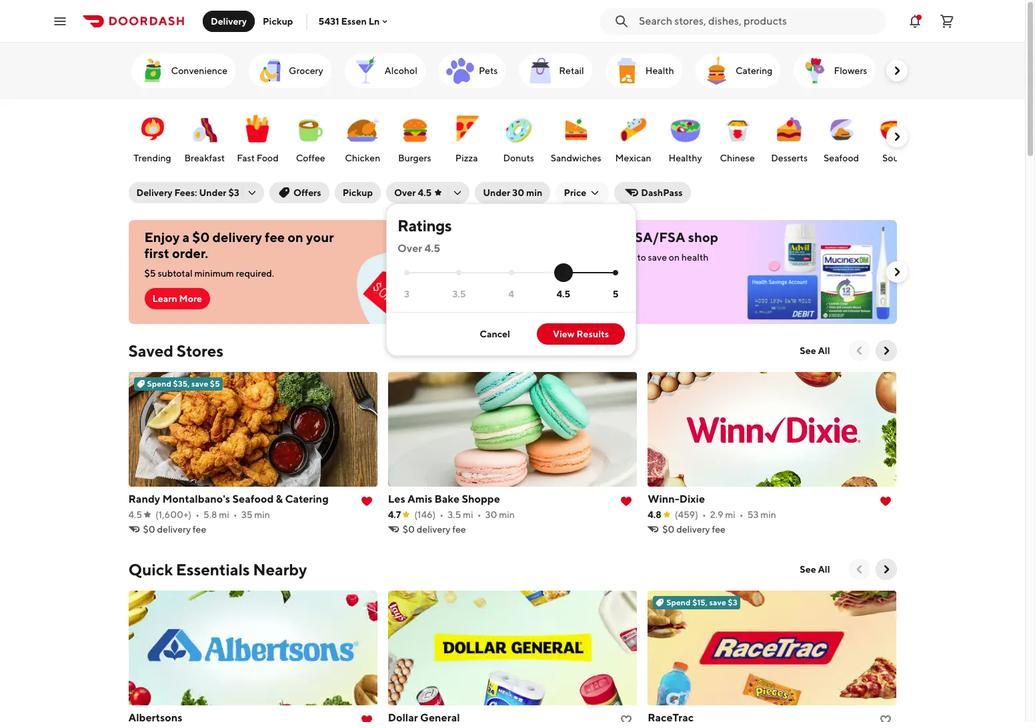 Task type: vqa. For each thing, say whether or not it's contained in the screenshot.
#1 Most Liked inside Korean Fried Chicken (KFC) Doshirak ** dialog
no



Task type: locate. For each thing, give the bounding box(es) containing it.
$3 down fast
[[228, 187, 239, 198]]

previous button of carousel image for saved stores
[[853, 344, 866, 358]]

under
[[199, 187, 227, 198], [483, 187, 510, 198]]

delivery left fees:
[[136, 187, 172, 198]]

4.5 inside button
[[418, 187, 432, 198]]

1 vertical spatial see
[[800, 564, 816, 575]]

over 4.5 down the ratings
[[398, 242, 440, 255]]

$3 for delivery fees: under $3
[[228, 187, 239, 198]]

grocery link
[[249, 53, 331, 88]]

food
[[257, 153, 279, 163]]

5.8
[[203, 510, 217, 520]]

3 $​0 delivery fee from the left
[[663, 524, 726, 535]]

one-
[[565, 229, 595, 245]]

all for quick essentials nearby
[[818, 564, 830, 575]]

2 all from the top
[[818, 564, 830, 575]]

min right 35
[[254, 510, 270, 520]]

delivery up convenience
[[211, 16, 247, 26]]

hsa/fsa
[[625, 229, 686, 245], [573, 252, 615, 263]]

over down burgers
[[394, 187, 416, 198]]

$​0 down randy
[[143, 524, 155, 535]]

30 inside under 30 min button
[[512, 187, 524, 198]]

pickup
[[263, 16, 293, 26], [343, 187, 373, 198]]

2 see from the top
[[800, 564, 816, 575]]

add
[[542, 291, 560, 302]]

hsa/fsa up to on the top right
[[625, 229, 686, 245]]

$5 down first at the top left
[[144, 268, 156, 279]]

5431 essen ln
[[318, 16, 380, 26]]

1 horizontal spatial save
[[648, 252, 667, 263]]

0 horizontal spatial pickup
[[263, 16, 293, 26]]

3 $​0 from the left
[[663, 524, 675, 535]]

save right $35,
[[191, 379, 208, 389]]

on inside the use your hsa/fsa card to save on health essentials.
[[669, 252, 680, 263]]

1 horizontal spatial 30
[[512, 187, 524, 198]]

min for les amis bake shoppe
[[499, 510, 515, 520]]

pets link
[[439, 53, 506, 88]]

30 down donuts
[[512, 187, 524, 198]]

les
[[388, 493, 405, 506]]

1 horizontal spatial $3
[[728, 598, 738, 608]]

5 stars and over image
[[613, 270, 618, 276]]

card
[[562, 291, 584, 302]]

2 see all from the top
[[800, 564, 830, 575]]

$​0 for winn-
[[663, 524, 675, 535]]

1 vertical spatial all
[[818, 564, 830, 575]]

0 horizontal spatial delivery
[[136, 187, 172, 198]]

• left 35
[[233, 510, 237, 520]]

1 vertical spatial on
[[669, 252, 680, 263]]

view results button
[[537, 324, 625, 345]]

$5 right $35,
[[210, 379, 220, 389]]

1 horizontal spatial seafood
[[824, 153, 859, 163]]

save for spend $15, save $3
[[709, 598, 726, 608]]

1 vertical spatial $5
[[210, 379, 220, 389]]

1 mi from the left
[[219, 510, 229, 520]]

delivery inside "delivery" button
[[211, 16, 247, 26]]

spend left $35,
[[147, 379, 171, 389]]

4 • from the left
[[477, 510, 481, 520]]

fee for randy montalbano's seafood & catering
[[193, 524, 206, 535]]

4.5 up the ratings
[[418, 187, 432, 198]]

1 all from the top
[[818, 346, 830, 356]]

to
[[637, 252, 646, 263]]

1 vertical spatial $3
[[728, 598, 738, 608]]

pickup button
[[255, 10, 301, 32], [335, 182, 381, 203]]

delivery down (459) at the bottom of the page
[[677, 524, 710, 535]]

3.5 down 3.5 stars and over icon
[[452, 289, 466, 299]]

catering image
[[701, 55, 733, 87]]

4 stars and over image
[[509, 270, 514, 276]]

1 horizontal spatial under
[[483, 187, 510, 198]]

1 $​0 delivery fee from the left
[[143, 524, 206, 535]]

0 horizontal spatial 30
[[485, 510, 497, 520]]

0 vertical spatial previous button of carousel image
[[853, 344, 866, 358]]

2 $​0 from the left
[[403, 524, 415, 535]]

2 mi from the left
[[463, 510, 473, 520]]

spend left the $15,
[[667, 598, 691, 608]]

save right the $15,
[[709, 598, 726, 608]]

1 vertical spatial spend
[[667, 598, 691, 608]]

0 horizontal spatial hsa/fsa
[[573, 252, 615, 263]]

$​0 down (146)
[[403, 524, 415, 535]]

pickup button down chicken
[[335, 182, 381, 203]]

save right to on the top right
[[648, 252, 667, 263]]

1 vertical spatial hsa/fsa
[[573, 252, 615, 263]]

$3 right the $15,
[[728, 598, 738, 608]]

hsa/fsa down one-
[[573, 252, 615, 263]]

on inside enjoy a $0 delivery fee on your first order.
[[288, 229, 304, 245]]

2 horizontal spatial mi
[[725, 510, 736, 520]]

$​0 for randy
[[143, 524, 155, 535]]

donuts
[[503, 153, 534, 163]]

1 horizontal spatial your
[[552, 252, 571, 263]]

3.5 down bake
[[448, 510, 461, 520]]

pets image
[[444, 55, 476, 87]]

pickup down chicken
[[343, 187, 373, 198]]

minimum
[[194, 268, 234, 279]]

0 horizontal spatial save
[[191, 379, 208, 389]]

35
[[241, 510, 252, 520]]

save for spend $35, save $5
[[191, 379, 208, 389]]

1 horizontal spatial pickup
[[343, 187, 373, 198]]

1 see all link from the top
[[792, 340, 838, 362]]

0 horizontal spatial your
[[306, 229, 334, 245]]

• left 2.9 on the bottom of the page
[[702, 510, 706, 520]]

learn
[[152, 294, 177, 304]]

$​0 delivery fee down (1,600+)
[[143, 524, 206, 535]]

4.5 stars and over image
[[561, 270, 566, 276]]

$​0 for les
[[403, 524, 415, 535]]

under right fees:
[[199, 187, 227, 198]]

0 vertical spatial $3
[[228, 187, 239, 198]]

2 previous button of carousel image from the top
[[853, 563, 866, 576]]

2 see all link from the top
[[792, 559, 838, 580]]

2 horizontal spatial save
[[709, 598, 726, 608]]

health link
[[606, 53, 682, 88]]

$​0 delivery fee for dixie
[[663, 524, 726, 535]]

seafood left "soup"
[[824, 153, 859, 163]]

0 vertical spatial see
[[800, 346, 816, 356]]

dashpass button
[[615, 182, 691, 203]]

0 horizontal spatial seafood
[[232, 493, 274, 506]]

1 $​0 from the left
[[143, 524, 155, 535]]

1 vertical spatial pickup button
[[335, 182, 381, 203]]

essen
[[341, 16, 367, 26]]

0 vertical spatial 30
[[512, 187, 524, 198]]

• down shoppe
[[477, 510, 481, 520]]

3.5
[[452, 289, 466, 299], [448, 510, 461, 520]]

over up 3 stars and over image on the left of the page
[[398, 242, 422, 255]]

spend $15, save $3
[[667, 598, 738, 608]]

1 horizontal spatial hsa/fsa
[[625, 229, 686, 245]]

spend for spend $35, save $5
[[147, 379, 171, 389]]

see all for quick essentials nearby
[[800, 564, 830, 575]]

alcohol image
[[350, 55, 382, 87]]

$​0 delivery fee for amis
[[403, 524, 466, 535]]

1 vertical spatial see all link
[[792, 559, 838, 580]]

6 • from the left
[[740, 510, 744, 520]]

$​0 down winn-
[[663, 524, 675, 535]]

seafood up 35
[[232, 493, 274, 506]]

fee down 5.8
[[193, 524, 206, 535]]

0 vertical spatial $5
[[144, 268, 156, 279]]

$​0
[[143, 524, 155, 535], [403, 524, 415, 535], [663, 524, 675, 535]]

pickup button up "grocery" icon
[[255, 10, 301, 32]]

min right 53
[[761, 510, 776, 520]]

learn more
[[152, 294, 202, 304]]

1 horizontal spatial $​0
[[403, 524, 415, 535]]

view
[[553, 329, 575, 340]]

0 vertical spatial all
[[818, 346, 830, 356]]

(459)
[[675, 510, 698, 520]]

randy montalbano's seafood & catering
[[128, 493, 329, 506]]

catering right catering image at the right top of page
[[736, 65, 773, 76]]

0 horizontal spatial pickup button
[[255, 10, 301, 32]]

0 vertical spatial pickup
[[263, 16, 293, 26]]

$​0 delivery fee down (146)
[[403, 524, 466, 535]]

0 vertical spatial over 4.5
[[394, 187, 432, 198]]

$​0 delivery fee down (459) at the bottom of the page
[[663, 524, 726, 535]]

over
[[394, 187, 416, 198], [398, 242, 422, 255]]

$5 subtotal minimum required.
[[144, 268, 274, 279]]

over inside button
[[394, 187, 416, 198]]

fee down • 3.5 mi • 30 min
[[452, 524, 466, 535]]

min down donuts
[[526, 187, 543, 198]]

first
[[144, 245, 169, 261]]

0 vertical spatial on
[[288, 229, 304, 245]]

saved stores link
[[128, 340, 223, 362]]

mi
[[219, 510, 229, 520], [463, 510, 473, 520], [725, 510, 736, 520]]

• down les amis bake shoppe
[[440, 510, 444, 520]]

on
[[288, 229, 304, 245], [669, 252, 680, 263]]

0 vertical spatial your
[[306, 229, 334, 245]]

$​0 delivery fee
[[143, 524, 206, 535], [403, 524, 466, 535], [663, 524, 726, 535]]

stop
[[595, 229, 622, 245]]

0 horizontal spatial $​0 delivery fee
[[143, 524, 206, 535]]

30 down shoppe
[[485, 510, 497, 520]]

1 horizontal spatial catering
[[736, 65, 773, 76]]

spend $35, save $5
[[147, 379, 220, 389]]

1 horizontal spatial delivery
[[211, 16, 247, 26]]

2 horizontal spatial $​0
[[663, 524, 675, 535]]

1 • from the left
[[196, 510, 199, 520]]

1 vertical spatial over 4.5
[[398, 242, 440, 255]]

fee up required.
[[265, 229, 285, 245]]

delivery right $0 in the left top of the page
[[213, 229, 262, 245]]

your
[[534, 229, 563, 245]]

min down shoppe
[[499, 510, 515, 520]]

4.8
[[648, 510, 662, 520]]

0 horizontal spatial $3
[[228, 187, 239, 198]]

previous button of carousel image
[[853, 344, 866, 358], [853, 563, 866, 576]]

on down the offers button
[[288, 229, 304, 245]]

view results
[[553, 329, 609, 340]]

pickup right "delivery" button
[[263, 16, 293, 26]]

0 vertical spatial save
[[648, 252, 667, 263]]

• left 53
[[740, 510, 744, 520]]

1 vertical spatial your
[[552, 252, 571, 263]]

min inside under 30 min button
[[526, 187, 543, 198]]

1 see all from the top
[[800, 346, 830, 356]]

your inside the use your hsa/fsa card to save on health essentials.
[[552, 252, 571, 263]]

delivery down (146)
[[417, 524, 451, 535]]

over 4.5 inside over 4.5 button
[[394, 187, 432, 198]]

your up essentials.
[[552, 252, 571, 263]]

order.
[[172, 245, 208, 261]]

$15,
[[693, 598, 708, 608]]

• left 5.8
[[196, 510, 199, 520]]

delivery down (1,600+)
[[157, 524, 191, 535]]

(1,600+)
[[155, 510, 192, 520]]

0 horizontal spatial on
[[288, 229, 304, 245]]

dashpass
[[641, 187, 683, 198]]

catering
[[736, 65, 773, 76], [285, 493, 329, 506]]

mi right 5.8
[[219, 510, 229, 520]]

your
[[306, 229, 334, 245], [552, 252, 571, 263]]

1 vertical spatial save
[[191, 379, 208, 389]]

retail image
[[525, 55, 557, 87]]

1 previous button of carousel image from the top
[[853, 344, 866, 358]]

4.5
[[418, 187, 432, 198], [425, 242, 440, 255], [557, 289, 570, 299], [128, 510, 142, 520]]

1 horizontal spatial $​0 delivery fee
[[403, 524, 466, 535]]

beauty image
[[894, 55, 926, 87]]

$3
[[228, 187, 239, 198], [728, 598, 738, 608]]

enjoy a $0 delivery fee on your first order.
[[144, 229, 334, 261]]

1 vertical spatial pickup
[[343, 187, 373, 198]]

catering right &
[[285, 493, 329, 506]]

0 vertical spatial delivery
[[211, 16, 247, 26]]

under down donuts
[[483, 187, 510, 198]]

your one-stop hsa/fsa shop
[[534, 229, 718, 245]]

2 horizontal spatial $​0 delivery fee
[[663, 524, 726, 535]]

save inside the use your hsa/fsa card to save on health essentials.
[[648, 252, 667, 263]]

0 horizontal spatial $​0
[[143, 524, 155, 535]]

1 horizontal spatial spend
[[667, 598, 691, 608]]

next button of carousel image
[[890, 130, 904, 143], [890, 265, 904, 279], [880, 344, 893, 358], [880, 563, 893, 576]]

see all
[[800, 346, 830, 356], [800, 564, 830, 575]]

required.
[[236, 268, 274, 279]]

on left health
[[669, 252, 680, 263]]

1 vertical spatial seafood
[[232, 493, 274, 506]]

1 vertical spatial catering
[[285, 493, 329, 506]]

2 under from the left
[[483, 187, 510, 198]]

0 vertical spatial see all link
[[792, 340, 838, 362]]

0 vertical spatial over
[[394, 187, 416, 198]]

min for winn-dixie
[[761, 510, 776, 520]]

fee down 2.9 on the bottom of the page
[[712, 524, 726, 535]]

1 horizontal spatial mi
[[463, 510, 473, 520]]

0 horizontal spatial under
[[199, 187, 227, 198]]

your inside enjoy a $0 delivery fee on your first order.
[[306, 229, 334, 245]]

mexican
[[615, 153, 652, 163]]

delivery for delivery fees: under $3
[[136, 187, 172, 198]]

your down offers
[[306, 229, 334, 245]]

over 4.5 up the ratings
[[394, 187, 432, 198]]

1 vertical spatial delivery
[[136, 187, 172, 198]]

4.5 down the ratings
[[425, 242, 440, 255]]

mi down shoppe
[[463, 510, 473, 520]]

0 horizontal spatial mi
[[219, 510, 229, 520]]

5
[[613, 289, 619, 299]]

2 $​0 delivery fee from the left
[[403, 524, 466, 535]]

bake
[[435, 493, 460, 506]]

delivery
[[211, 16, 247, 26], [136, 187, 172, 198]]

1 vertical spatial previous button of carousel image
[[853, 563, 866, 576]]

1 horizontal spatial on
[[669, 252, 680, 263]]

0 horizontal spatial spend
[[147, 379, 171, 389]]

2 vertical spatial save
[[709, 598, 726, 608]]

1 see from the top
[[800, 346, 816, 356]]

0 vertical spatial see all
[[800, 346, 830, 356]]

1 horizontal spatial $5
[[210, 379, 220, 389]]

mi right 2.9 on the bottom of the page
[[725, 510, 736, 520]]

convenience image
[[136, 55, 168, 87]]

soup
[[883, 153, 905, 163]]

fees:
[[174, 187, 197, 198]]

1 horizontal spatial pickup button
[[335, 182, 381, 203]]

•
[[196, 510, 199, 520], [233, 510, 237, 520], [440, 510, 444, 520], [477, 510, 481, 520], [702, 510, 706, 520], [740, 510, 744, 520]]

0 vertical spatial spend
[[147, 379, 171, 389]]

3
[[404, 289, 410, 299]]

1 vertical spatial see all
[[800, 564, 830, 575]]



Task type: describe. For each thing, give the bounding box(es) containing it.
2 • from the left
[[233, 510, 237, 520]]

health
[[682, 252, 709, 263]]

alcohol
[[385, 65, 418, 76]]

dixie
[[680, 493, 705, 506]]

more
[[179, 294, 202, 304]]

use
[[534, 252, 550, 263]]

flowers link
[[794, 53, 876, 88]]

coffee
[[296, 153, 325, 163]]

ratings
[[398, 216, 452, 235]]

5431
[[318, 16, 339, 26]]

0 horizontal spatial catering
[[285, 493, 329, 506]]

subtotal
[[158, 268, 193, 279]]

all for saved stores
[[818, 346, 830, 356]]

4.7
[[388, 510, 401, 520]]

1 vertical spatial over
[[398, 242, 422, 255]]

see all link for saved stores
[[792, 340, 838, 362]]

pizza
[[456, 153, 478, 163]]

catering link
[[696, 53, 781, 88]]

shoppe
[[462, 493, 500, 506]]

min for randy montalbano's seafood & catering
[[254, 510, 270, 520]]

add card
[[542, 291, 584, 302]]

results
[[577, 329, 609, 340]]

convenience
[[171, 65, 228, 76]]

$0
[[192, 229, 210, 245]]

delivery for winn-
[[677, 524, 710, 535]]

next button of carousel image
[[890, 64, 904, 77]]

hsa/fsa inside the use your hsa/fsa card to save on health essentials.
[[573, 252, 615, 263]]

3 stars and over image
[[404, 270, 410, 276]]

open menu image
[[52, 13, 68, 29]]

notification bell image
[[907, 13, 923, 29]]

ln
[[369, 16, 380, 26]]

$3 for spend $15, save $3
[[728, 598, 738, 608]]

0 vertical spatial seafood
[[824, 153, 859, 163]]

1 vertical spatial 3.5
[[448, 510, 461, 520]]

sandwiches
[[551, 153, 601, 163]]

4
[[508, 289, 514, 299]]

cancel
[[480, 329, 510, 340]]

0 items, open order cart image
[[939, 13, 955, 29]]

burgers
[[398, 153, 431, 163]]

4.5 down randy
[[128, 510, 142, 520]]

fee for les amis bake shoppe
[[452, 524, 466, 535]]

0 vertical spatial 3.5
[[452, 289, 466, 299]]

shop
[[688, 229, 718, 245]]

delivery for randy
[[157, 524, 191, 535]]

use your hsa/fsa card to save on health essentials.
[[534, 252, 709, 276]]

retail
[[559, 65, 584, 76]]

fast
[[237, 153, 255, 163]]

quick essentials nearby link
[[128, 559, 307, 580]]

flowers
[[834, 65, 868, 76]]

see all for saved stores
[[800, 346, 830, 356]]

53
[[748, 510, 759, 520]]

healthy
[[669, 153, 702, 163]]

delivery for les
[[417, 524, 451, 535]]

fee for winn-dixie
[[712, 524, 726, 535]]

fast food
[[237, 153, 279, 163]]

stores
[[177, 342, 223, 360]]

health image
[[611, 55, 643, 87]]

3 • from the left
[[440, 510, 444, 520]]

learn more button
[[144, 288, 210, 310]]

over 4.5 button
[[386, 182, 470, 203]]

cancel button
[[464, 324, 526, 345]]

quick
[[128, 560, 173, 579]]

chicken
[[345, 153, 380, 163]]

delivery for delivery
[[211, 16, 247, 26]]

(146)
[[414, 510, 436, 520]]

enjoy
[[144, 229, 180, 245]]

Store search: begin typing to search for stores available on DoorDash text field
[[639, 14, 878, 28]]

• 3.5 mi • 30 min
[[440, 510, 515, 520]]

$​0 delivery fee for montalbano's
[[143, 524, 206, 535]]

delivery fees: under $3
[[136, 187, 239, 198]]

amis
[[408, 493, 432, 506]]

delivery button
[[203, 10, 255, 32]]

convenience link
[[131, 53, 236, 88]]

mi for bake
[[463, 510, 473, 520]]

see for saved stores
[[800, 346, 816, 356]]

trending link
[[130, 106, 175, 167]]

a
[[182, 229, 190, 245]]

alcohol link
[[345, 53, 426, 88]]

montalbano's
[[162, 493, 230, 506]]

randy
[[128, 493, 160, 506]]

essentials
[[176, 560, 250, 579]]

card
[[617, 252, 636, 263]]

grocery
[[289, 65, 323, 76]]

price
[[564, 187, 587, 198]]

previous button of carousel image for quick essentials nearby
[[853, 563, 866, 576]]

mi for seafood
[[219, 510, 229, 520]]

3.5 stars and over image
[[456, 270, 462, 276]]

5431 essen ln button
[[318, 16, 390, 26]]

health
[[646, 65, 674, 76]]

1 under from the left
[[199, 187, 227, 198]]

desserts
[[771, 153, 808, 163]]

0 vertical spatial pickup button
[[255, 10, 301, 32]]

trending
[[134, 153, 171, 163]]

winn-
[[648, 493, 680, 506]]

add card button
[[534, 286, 592, 307]]

see all link for quick essentials nearby
[[792, 559, 838, 580]]

flowers image
[[799, 55, 831, 87]]

1 vertical spatial 30
[[485, 510, 497, 520]]

under 30 min
[[483, 187, 543, 198]]

breakfast
[[184, 153, 225, 163]]

essentials.
[[534, 265, 577, 276]]

4.5 down 4.5 stars and over image
[[557, 289, 570, 299]]

0 vertical spatial catering
[[736, 65, 773, 76]]

saved stores
[[128, 342, 223, 360]]

delivery inside enjoy a $0 delivery fee on your first order.
[[213, 229, 262, 245]]

under inside button
[[483, 187, 510, 198]]

3 mi from the left
[[725, 510, 736, 520]]

fee inside enjoy a $0 delivery fee on your first order.
[[265, 229, 285, 245]]

$35,
[[173, 379, 190, 389]]

spend for spend $15, save $3
[[667, 598, 691, 608]]

0 vertical spatial hsa/fsa
[[625, 229, 686, 245]]

&
[[276, 493, 283, 506]]

saved
[[128, 342, 173, 360]]

les amis bake shoppe
[[388, 493, 500, 506]]

pets
[[479, 65, 498, 76]]

see for quick essentials nearby
[[800, 564, 816, 575]]

price button
[[556, 182, 609, 203]]

offers button
[[269, 182, 329, 203]]

offers
[[293, 187, 321, 198]]

retail link
[[519, 53, 592, 88]]

0 horizontal spatial $5
[[144, 268, 156, 279]]

grocery image
[[254, 55, 286, 87]]

under 30 min button
[[475, 182, 551, 203]]

5 • from the left
[[702, 510, 706, 520]]

• 2.9 mi • 53 min
[[702, 510, 776, 520]]

chinese
[[720, 153, 755, 163]]

quick essentials nearby
[[128, 560, 307, 579]]



